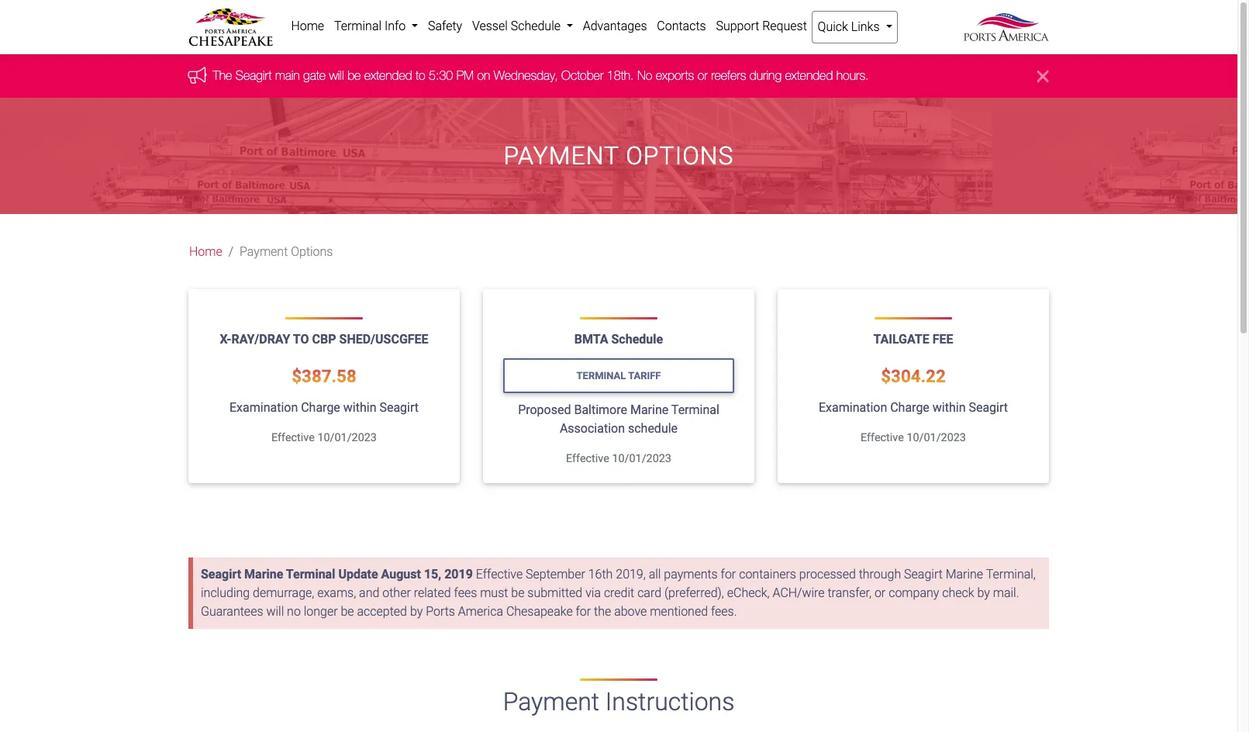 Task type: locate. For each thing, give the bounding box(es) containing it.
seagirt inside "effective september 16th 2019, all payments for containers processed through seagirt marine terminal, including demurrage, exams, and other related fees must be submitted via credit card (preferred), echeck, ach/wire transfer, or company check by mail. guarantees will no longer be accepted by ports america chesapeake for the above mentioned fees."
[[905, 567, 943, 582]]

quick
[[818, 19, 849, 34]]

schedule for bmta schedule
[[612, 332, 664, 347]]

schedule
[[511, 19, 561, 33], [612, 332, 664, 347]]

payment options
[[504, 141, 734, 171], [240, 245, 333, 259]]

effective 10/01/2023 down '$387.58'
[[272, 432, 377, 445]]

0 horizontal spatial 10/01/2023
[[318, 432, 377, 445]]

tailgate
[[874, 332, 930, 347]]

longer
[[304, 605, 338, 619]]

examination for $304.22
[[819, 401, 888, 415]]

examination charge within seagirt for $387.58
[[230, 401, 419, 415]]

2 examination charge within seagirt from the left
[[819, 401, 1009, 415]]

vessel schedule link
[[468, 11, 578, 42]]

1 vertical spatial options
[[291, 245, 333, 259]]

examination down ray/dray
[[230, 401, 298, 415]]

examination charge within seagirt down $304.22
[[819, 401, 1009, 415]]

during
[[750, 69, 783, 83]]

2 horizontal spatial 10/01/2023
[[907, 432, 967, 445]]

the
[[594, 605, 612, 619]]

mail.
[[994, 586, 1020, 601]]

through
[[859, 567, 902, 582]]

quick links
[[818, 19, 883, 34]]

gate
[[304, 69, 326, 83]]

or inside alert
[[698, 69, 709, 83]]

within down '$387.58'
[[344, 401, 377, 415]]

0 vertical spatial will
[[330, 69, 345, 83]]

marine up "schedule"
[[631, 403, 669, 418]]

mentioned
[[650, 605, 708, 619]]

to
[[416, 69, 426, 83]]

1 examination from the left
[[230, 401, 298, 415]]

marine up demurrage,
[[244, 567, 283, 582]]

advantages link
[[578, 11, 652, 42]]

proposed
[[518, 403, 571, 418]]

examination charge within seagirt for $304.22
[[819, 401, 1009, 415]]

1 horizontal spatial examination charge within seagirt
[[819, 401, 1009, 415]]

effective up must
[[476, 567, 523, 582]]

ach/wire
[[773, 586, 825, 601]]

examination down $304.22
[[819, 401, 888, 415]]

be right must
[[512, 586, 525, 601]]

be down the "exams,"
[[341, 605, 354, 619]]

the
[[213, 69, 233, 83]]

terminal up "schedule"
[[672, 403, 720, 418]]

safety
[[428, 19, 463, 33]]

be
[[348, 69, 361, 83], [512, 586, 525, 601], [341, 605, 354, 619]]

advantages
[[583, 19, 647, 33]]

2 within from the left
[[933, 401, 966, 415]]

2 horizontal spatial effective 10/01/2023
[[861, 432, 967, 445]]

to
[[293, 332, 309, 347]]

home link
[[286, 11, 329, 42], [189, 243, 222, 262]]

extended
[[365, 69, 413, 83], [786, 69, 834, 83]]

within down $304.22
[[933, 401, 966, 415]]

will inside "effective september 16th 2019, all payments for containers processed through seagirt marine terminal, including demurrage, exams, and other related fees must be submitted via credit card (preferred), echeck, ach/wire transfer, or company check by mail. guarantees will no longer be accepted by ports america chesapeake for the above mentioned fees."
[[266, 605, 284, 619]]

close image
[[1038, 67, 1050, 86]]

0 vertical spatial for
[[721, 567, 737, 582]]

by left ports
[[410, 605, 423, 619]]

contacts
[[657, 19, 707, 33]]

1 horizontal spatial within
[[933, 401, 966, 415]]

1 horizontal spatial home
[[291, 19, 324, 33]]

charge for $304.22
[[891, 401, 930, 415]]

16th
[[589, 567, 613, 582]]

1 horizontal spatial options
[[626, 141, 734, 171]]

links
[[852, 19, 880, 34]]

0 horizontal spatial will
[[266, 605, 284, 619]]

0 vertical spatial schedule
[[511, 19, 561, 33]]

all
[[649, 567, 661, 582]]

10/01/2023 down "schedule"
[[612, 453, 672, 466]]

effective
[[272, 432, 315, 445], [861, 432, 905, 445], [566, 453, 610, 466], [476, 567, 523, 582]]

examination charge within seagirt
[[230, 401, 419, 415], [819, 401, 1009, 415]]

10/01/2023 down $304.22
[[907, 432, 967, 445]]

1 charge from the left
[[301, 401, 340, 415]]

1 horizontal spatial extended
[[786, 69, 834, 83]]

0 vertical spatial or
[[698, 69, 709, 83]]

terminal tariff
[[577, 370, 661, 382]]

guarantees
[[201, 605, 263, 619]]

0 horizontal spatial for
[[576, 605, 591, 619]]

0 vertical spatial home
[[291, 19, 324, 33]]

1 horizontal spatial or
[[875, 586, 886, 601]]

0 vertical spatial options
[[626, 141, 734, 171]]

terminal inside proposed baltimore marine  terminal association schedule
[[672, 403, 720, 418]]

1 horizontal spatial charge
[[891, 401, 930, 415]]

terminal info
[[334, 19, 409, 33]]

above
[[615, 605, 647, 619]]

0 vertical spatial be
[[348, 69, 361, 83]]

or
[[698, 69, 709, 83], [875, 586, 886, 601]]

1 vertical spatial will
[[266, 605, 284, 619]]

effective 10/01/2023 down proposed baltimore marine  terminal association schedule
[[566, 453, 672, 466]]

ray/dray
[[232, 332, 290, 347]]

2 vertical spatial be
[[341, 605, 354, 619]]

1 vertical spatial home link
[[189, 243, 222, 262]]

or down through
[[875, 586, 886, 601]]

1 horizontal spatial schedule
[[612, 332, 664, 347]]

be right 'gate'
[[348, 69, 361, 83]]

1 extended from the left
[[365, 69, 413, 83]]

0 vertical spatial home link
[[286, 11, 329, 42]]

0 vertical spatial payment options
[[504, 141, 734, 171]]

1 within from the left
[[344, 401, 377, 415]]

will right 'gate'
[[330, 69, 345, 83]]

for up echeck,
[[721, 567, 737, 582]]

cbp
[[312, 332, 336, 347]]

1 horizontal spatial by
[[978, 586, 991, 601]]

0 horizontal spatial charge
[[301, 401, 340, 415]]

examination
[[230, 401, 298, 415], [819, 401, 888, 415]]

wednesday,
[[494, 69, 559, 83]]

info
[[385, 19, 406, 33]]

within
[[344, 401, 377, 415], [933, 401, 966, 415]]

will inside alert
[[330, 69, 345, 83]]

10/01/2023 for $304.22
[[907, 432, 967, 445]]

within for $387.58
[[344, 401, 377, 415]]

examination charge within seagirt down '$387.58'
[[230, 401, 419, 415]]

charge down $304.22
[[891, 401, 930, 415]]

fees.
[[711, 605, 737, 619]]

0 horizontal spatial extended
[[365, 69, 413, 83]]

schedule right vessel
[[511, 19, 561, 33]]

marine
[[631, 403, 669, 418], [244, 567, 283, 582], [946, 567, 984, 582]]

tariff
[[629, 370, 661, 382]]

1 vertical spatial payment options
[[240, 245, 333, 259]]

seagirt marine terminal update august 15, 2019
[[201, 567, 473, 582]]

0 horizontal spatial effective 10/01/2023
[[272, 432, 377, 445]]

0 horizontal spatial by
[[410, 605, 423, 619]]

marine inside "effective september 16th 2019, all payments for containers processed through seagirt marine terminal, including demurrage, exams, and other related fees must be submitted via credit card (preferred), echeck, ach/wire transfer, or company check by mail. guarantees will no longer be accepted by ports america chesapeake for the above mentioned fees."
[[946, 567, 984, 582]]

extended left to
[[365, 69, 413, 83]]

payment
[[504, 141, 619, 171], [240, 245, 288, 259], [503, 688, 600, 717]]

by
[[978, 586, 991, 601], [410, 605, 423, 619]]

0 horizontal spatial within
[[344, 401, 377, 415]]

for left the
[[576, 605, 591, 619]]

1 vertical spatial home
[[189, 245, 222, 259]]

0 horizontal spatial payment options
[[240, 245, 333, 259]]

request
[[763, 19, 808, 33]]

0 horizontal spatial examination charge within seagirt
[[230, 401, 419, 415]]

extended right during
[[786, 69, 834, 83]]

0 horizontal spatial examination
[[230, 401, 298, 415]]

2 horizontal spatial marine
[[946, 567, 984, 582]]

proposed baltimore marine  terminal association schedule
[[518, 403, 720, 436]]

2 examination from the left
[[819, 401, 888, 415]]

1 examination charge within seagirt from the left
[[230, 401, 419, 415]]

marine up check at the bottom right
[[946, 567, 984, 582]]

1 vertical spatial schedule
[[612, 332, 664, 347]]

effective 10/01/2023 for $387.58
[[272, 432, 377, 445]]

or left reefers
[[698, 69, 709, 83]]

0 horizontal spatial schedule
[[511, 19, 561, 33]]

will left no
[[266, 605, 284, 619]]

fees
[[454, 586, 477, 601]]

1 vertical spatial or
[[875, 586, 886, 601]]

1 horizontal spatial for
[[721, 567, 737, 582]]

0 horizontal spatial home link
[[189, 243, 222, 262]]

home
[[291, 19, 324, 33], [189, 245, 222, 259]]

processed
[[800, 567, 856, 582]]

1 horizontal spatial marine
[[631, 403, 669, 418]]

18th.
[[608, 69, 635, 83]]

1 horizontal spatial examination
[[819, 401, 888, 415]]

charge down '$387.58'
[[301, 401, 340, 415]]

1 horizontal spatial will
[[330, 69, 345, 83]]

by left mail.
[[978, 586, 991, 601]]

effective 10/01/2023
[[272, 432, 377, 445], [861, 432, 967, 445], [566, 453, 672, 466]]

2 charge from the left
[[891, 401, 930, 415]]

schedule for vessel schedule
[[511, 19, 561, 33]]

chesapeake
[[507, 605, 573, 619]]

effective down $304.22
[[861, 432, 905, 445]]

effective 10/01/2023 down $304.22
[[861, 432, 967, 445]]

1 horizontal spatial home link
[[286, 11, 329, 42]]

schedule up 'tariff'
[[612, 332, 664, 347]]

america
[[458, 605, 504, 619]]

charge
[[301, 401, 340, 415], [891, 401, 930, 415]]

effective down '$387.58'
[[272, 432, 315, 445]]

0 horizontal spatial or
[[698, 69, 709, 83]]

terminal info link
[[329, 11, 423, 42]]

examination for $387.58
[[230, 401, 298, 415]]

terminal left the info
[[334, 19, 382, 33]]

effective down association
[[566, 453, 610, 466]]

seagirt
[[236, 69, 272, 83], [380, 401, 419, 415], [969, 401, 1009, 415], [201, 567, 241, 582], [905, 567, 943, 582]]

company
[[889, 586, 940, 601]]

containers
[[740, 567, 797, 582]]

10/01/2023 down '$387.58'
[[318, 432, 377, 445]]



Task type: vqa. For each thing, say whether or not it's contained in the screenshot.
chesapeake
yes



Task type: describe. For each thing, give the bounding box(es) containing it.
$387.58
[[292, 366, 357, 386]]

0 horizontal spatial options
[[291, 245, 333, 259]]

payment instructions
[[503, 688, 735, 717]]

association
[[560, 422, 625, 436]]

via
[[586, 586, 601, 601]]

payments
[[664, 567, 718, 582]]

instructions
[[606, 688, 735, 717]]

other
[[383, 586, 411, 601]]

check
[[943, 586, 975, 601]]

terminal up 'baltimore'
[[577, 370, 626, 382]]

effective for schedule
[[566, 453, 610, 466]]

support request link
[[712, 11, 813, 42]]

including
[[201, 586, 250, 601]]

2019
[[445, 567, 473, 582]]

15,
[[424, 567, 442, 582]]

effective inside "effective september 16th 2019, all payments for containers processed through seagirt marine terminal, including demurrage, exams, and other related fees must be submitted via credit card (preferred), echeck, ach/wire transfer, or company check by mail. guarantees will no longer be accepted by ports america chesapeake for the above mentioned fees."
[[476, 567, 523, 582]]

x-ray/dray to cbp shed/uscgfee
[[220, 332, 429, 347]]

bmta schedule
[[575, 332, 664, 347]]

x-
[[220, 332, 232, 347]]

the seagirt main gate will be extended to 5:30 pm on wednesday, october 18th.  no exports or reefers during extended hours. link
[[213, 69, 870, 83]]

ports
[[426, 605, 455, 619]]

pm
[[457, 69, 474, 83]]

vessel
[[472, 19, 508, 33]]

main
[[276, 69, 300, 83]]

fee
[[933, 332, 954, 347]]

no
[[638, 69, 653, 83]]

2019,
[[616, 567, 646, 582]]

terminal up the "exams,"
[[286, 567, 336, 582]]

no
[[287, 605, 301, 619]]

charge for $387.58
[[301, 401, 340, 415]]

effective for ray/dray
[[272, 432, 315, 445]]

seagirt inside alert
[[236, 69, 272, 83]]

exams,
[[318, 586, 356, 601]]

submitted
[[528, 586, 583, 601]]

0 horizontal spatial home
[[189, 245, 222, 259]]

credit
[[604, 586, 635, 601]]

quick links link
[[813, 11, 898, 43]]

must
[[480, 586, 508, 601]]

0 vertical spatial payment
[[504, 141, 619, 171]]

2 vertical spatial payment
[[503, 688, 600, 717]]

effective for fee
[[861, 432, 905, 445]]

accepted
[[357, 605, 407, 619]]

update
[[339, 567, 378, 582]]

august
[[381, 567, 421, 582]]

the seagirt main gate will be extended to 5:30 pm on wednesday, october 18th.  no exports or reefers during extended hours. alert
[[0, 55, 1238, 98]]

related
[[414, 586, 451, 601]]

1 horizontal spatial payment options
[[504, 141, 734, 171]]

hours.
[[837, 69, 870, 83]]

or inside "effective september 16th 2019, all payments for containers processed through seagirt marine terminal, including demurrage, exams, and other related fees must be submitted via credit card (preferred), echeck, ach/wire transfer, or company check by mail. guarantees will no longer be accepted by ports america chesapeake for the above mentioned fees."
[[875, 586, 886, 601]]

schedule
[[628, 422, 678, 436]]

1 vertical spatial be
[[512, 586, 525, 601]]

terminal,
[[987, 567, 1037, 582]]

bullhorn image
[[189, 67, 213, 84]]

terminal inside "link"
[[334, 19, 382, 33]]

the seagirt main gate will be extended to 5:30 pm on wednesday, october 18th.  no exports or reefers during extended hours.
[[213, 69, 870, 83]]

safety link
[[423, 11, 468, 42]]

contacts link
[[652, 11, 712, 42]]

card
[[638, 586, 662, 601]]

echeck,
[[728, 586, 770, 601]]

10/01/2023 for $387.58
[[318, 432, 377, 445]]

1 vertical spatial payment
[[240, 245, 288, 259]]

1 vertical spatial by
[[410, 605, 423, 619]]

bmta
[[575, 332, 609, 347]]

2 extended from the left
[[786, 69, 834, 83]]

effective september 16th 2019, all payments for containers processed through seagirt marine terminal, including demurrage, exams, and other related fees must be submitted via credit card (preferred), echeck, ach/wire transfer, or company check by mail. guarantees will no longer be accepted by ports america chesapeake for the above mentioned fees.
[[201, 567, 1037, 619]]

exports
[[657, 69, 695, 83]]

vessel schedule
[[472, 19, 564, 33]]

and
[[359, 586, 380, 601]]

be inside "the seagirt main gate will be extended to 5:30 pm on wednesday, october 18th.  no exports or reefers during extended hours." alert
[[348, 69, 361, 83]]

reefers
[[712, 69, 747, 83]]

transfer,
[[828, 586, 872, 601]]

1 horizontal spatial effective 10/01/2023
[[566, 453, 672, 466]]

within for $304.22
[[933, 401, 966, 415]]

terminal tariff link
[[504, 358, 735, 394]]

effective 10/01/2023 for $304.22
[[861, 432, 967, 445]]

1 vertical spatial for
[[576, 605, 591, 619]]

shed/uscgfee
[[339, 332, 429, 347]]

support request
[[716, 19, 808, 33]]

1 horizontal spatial 10/01/2023
[[612, 453, 672, 466]]

5:30
[[429, 69, 454, 83]]

$304.22
[[882, 366, 946, 386]]

marine inside proposed baltimore marine  terminal association schedule
[[631, 403, 669, 418]]

september
[[526, 567, 586, 582]]

support
[[716, 19, 760, 33]]

on
[[478, 69, 491, 83]]

baltimore
[[574, 403, 628, 418]]

0 horizontal spatial marine
[[244, 567, 283, 582]]

(preferred),
[[665, 586, 725, 601]]

0 vertical spatial by
[[978, 586, 991, 601]]

demurrage,
[[253, 586, 315, 601]]

tailgate fee
[[874, 332, 954, 347]]

october
[[562, 69, 604, 83]]



